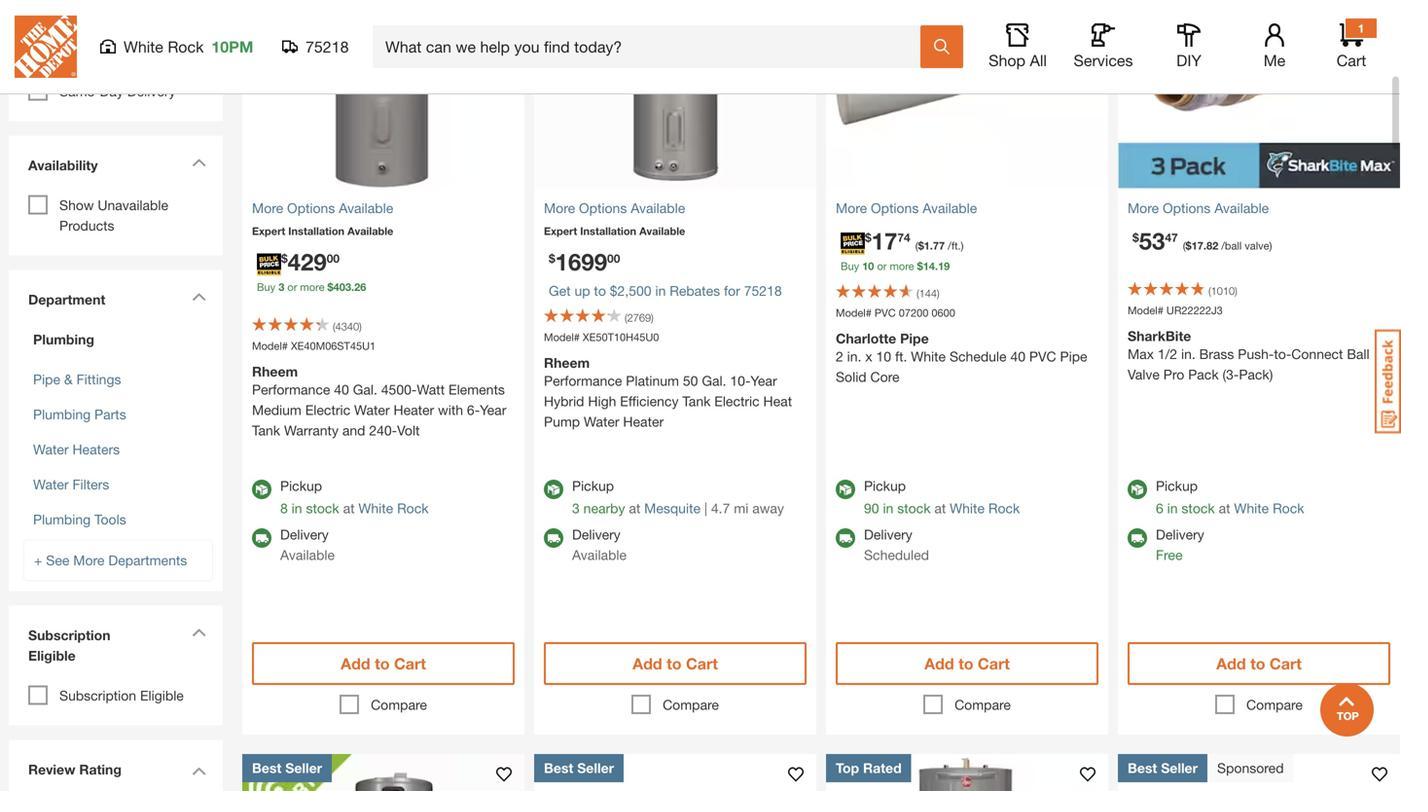 Task type: describe. For each thing, give the bounding box(es) containing it.
8
[[280, 500, 288, 516]]

to for pickup 3 nearby at mesquite | 4.7 mi away
[[667, 654, 682, 673]]

review
[[28, 762, 75, 778]]

sharkbite
[[1128, 328, 1191, 344]]

add for 8 in stock
[[341, 654, 370, 673]]

0 vertical spatial free
[[59, 48, 86, 64]]

1 vertical spatial subscription
[[59, 688, 136, 704]]

more options available link for pickup 3 nearby at mesquite | 4.7 mi away
[[544, 198, 807, 218]]

( $ 1 . 77 /ft. ) buy 10 or more $ 14 . 19
[[841, 239, 964, 272]]

availability link
[[18, 146, 213, 190]]

( for ( 4340 )
[[333, 320, 335, 333]]

pack)
[[1239, 366, 1273, 382]]

74
[[898, 231, 911, 244]]

medium
[[252, 402, 302, 418]]

show unavailable products link
[[59, 197, 168, 234]]

$ inside $ 1699 00
[[549, 252, 555, 265]]

2 vertical spatial pipe
[[33, 371, 60, 387]]

6
[[1156, 500, 1164, 516]]

$ 429 00
[[281, 248, 340, 275]]

40 inside rheem performance 40 gal. 4500-watt elements medium electric water heater with 6-year tank warranty and 240-volt
[[334, 381, 349, 398]]

white rock link for pickup 90 in stock at white rock
[[950, 500, 1020, 516]]

(3-
[[1223, 366, 1239, 382]]

elements
[[449, 381, 505, 398]]

white rock link for pickup 6 in stock at white rock
[[1234, 500, 1305, 516]]

. up 4340
[[351, 281, 354, 293]]

pickup for 8
[[280, 478, 322, 494]]

$ left 26
[[328, 281, 333, 293]]

10 inside charlotte pipe 2 in. x 10 ft. white schedule 40 pvc pipe solid core
[[876, 348, 891, 364]]

( inside '$ 53 47 ( $ 17 . 82 /ball valve )'
[[1183, 239, 1186, 252]]

white for pickup 8 in stock at white rock
[[359, 500, 393, 516]]

10pm
[[212, 37, 253, 56]]

0 vertical spatial day
[[114, 48, 138, 64]]

tank inside rheem performance platinum 50 gal. 10-year hybrid high efficiency tank electric heat pump water heater
[[683, 393, 711, 409]]

240-
[[369, 422, 397, 438]]

delivery up the same-day delivery
[[142, 48, 190, 64]]

|
[[704, 500, 707, 516]]

sharkbite max 1/2 in. brass push-to-connect ball valve pro pack (3-pack)
[[1128, 328, 1370, 382]]

more inside ( $ 1 . 77 /ft. ) buy 10 or more $ 14 . 19
[[890, 260, 914, 272]]

buy 3 or more $ 403 . 26
[[257, 281, 366, 293]]

with
[[438, 402, 463, 418]]

delivery scheduled
[[864, 526, 929, 563]]

white for pickup 90 in stock at white rock
[[950, 500, 985, 516]]

+ see more departments link
[[23, 540, 213, 581]]

00 for 429
[[327, 252, 340, 265]]

same-day delivery link
[[59, 83, 176, 99]]

at inside pickup 3 nearby at mesquite | 4.7 mi away
[[629, 500, 641, 516]]

rheem for rheem performance platinum 50 gal. 10-year hybrid high efficiency tank electric heat pump water heater
[[544, 355, 590, 371]]

and
[[342, 422, 365, 438]]

plumbing for plumbing
[[33, 331, 94, 347]]

in right the $2,500
[[655, 283, 666, 299]]

brass
[[1200, 346, 1234, 362]]

more up $ 17 74
[[836, 200, 867, 216]]

caret icon image for subscription eligible
[[192, 628, 206, 637]]

heat
[[763, 393, 792, 409]]

seller for the max 1/2 in. brass push-to-connect ball valve image
[[1161, 760, 1198, 776]]

mi
[[734, 500, 749, 516]]

2 in. x 10 ft. white schedule 40 pvc pipe solid core image
[[826, 0, 1108, 188]]

77
[[933, 239, 945, 252]]

water filters
[[33, 476, 109, 492]]

19
[[938, 260, 950, 272]]

show unavailable products
[[59, 197, 168, 234]]

4500-
[[381, 381, 417, 398]]

products
[[59, 218, 114, 234]]

10-
[[730, 373, 751, 389]]

1 options from the left
[[287, 200, 335, 216]]

( for ( 2769 )
[[625, 311, 627, 324]]

( for ( 144 )
[[917, 287, 919, 300]]

mesquite
[[644, 500, 701, 516]]

rated
[[863, 760, 902, 776]]

sponsored
[[1217, 760, 1284, 776]]

( 1010 )
[[1209, 285, 1238, 297]]

in. for 2
[[847, 348, 862, 364]]

hybrid
[[544, 393, 584, 409]]

plumbing tools link
[[33, 511, 126, 527]]

water inside rheem performance platinum 50 gal. 10-year hybrid high efficiency tank electric heat pump water heater
[[584, 414, 619, 430]]

max 1/2 in. brass push-to-connect ball valve image
[[1118, 754, 1400, 791]]

plumbing tools
[[33, 511, 126, 527]]

rebates
[[670, 283, 720, 299]]

$ right the 47
[[1186, 239, 1192, 252]]

white for pickup 6 in stock at white rock
[[1234, 500, 1269, 516]]

1 vertical spatial more
[[300, 281, 325, 293]]

$ left 77 at the right of the page
[[918, 239, 924, 252]]

$ left 19
[[917, 260, 923, 272]]

subscription eligible for bottom subscription eligible link
[[59, 688, 184, 704]]

water inside rheem performance 40 gal. 4500-watt elements medium electric water heater with 6-year tank warranty and 240-volt
[[354, 402, 390, 418]]

14
[[923, 260, 935, 272]]

/ball
[[1222, 239, 1242, 252]]

1 horizontal spatial pipe
[[900, 330, 929, 346]]

0 vertical spatial subscription eligible link
[[18, 616, 213, 681]]

the home depot logo image
[[15, 16, 77, 78]]

0 vertical spatial subscription
[[28, 627, 110, 643]]

availability
[[28, 157, 98, 173]]

2 options from the left
[[579, 200, 627, 216]]

all
[[1030, 51, 1047, 70]]

performance for hybrid
[[544, 373, 622, 389]]

subscription eligible for the topmost subscription eligible link
[[28, 627, 110, 664]]

( for ( 1010 )
[[1209, 285, 1211, 297]]

75218 inside button
[[306, 37, 349, 56]]

82
[[1207, 239, 1219, 252]]

403
[[333, 281, 351, 293]]

for
[[724, 283, 740, 299]]

1 vertical spatial or
[[287, 281, 297, 293]]

07200
[[899, 307, 929, 319]]

compare for pickup 90 in stock at white rock
[[955, 697, 1011, 713]]

) inside ( $ 1 . 77 /ft. ) buy 10 or more $ 14 . 19
[[961, 239, 964, 252]]

xe50t10h45u0
[[583, 331, 659, 344]]

( 144 )
[[917, 287, 940, 300]]

gal. inside rheem performance 40 gal. 4500-watt elements medium electric water heater with 6-year tank warranty and 240-volt
[[353, 381, 377, 398]]

me
[[1264, 51, 1286, 70]]

in for pickup 90 in stock at white rock
[[883, 500, 894, 516]]

valve
[[1245, 239, 1270, 252]]

rock for pickup 90 in stock at white rock
[[989, 500, 1020, 516]]

in. for 1/2
[[1181, 346, 1196, 362]]

available shipping image for free
[[1128, 528, 1147, 548]]

rheem performance 40 gal. 4500-watt elements medium electric water heater with 6-year tank warranty and 240-volt
[[252, 363, 506, 438]]

top
[[836, 760, 859, 776]]

solid
[[836, 369, 867, 385]]

1 vertical spatial 75218
[[744, 283, 782, 299]]

compare for pickup 3 nearby at mesquite | 4.7 mi away
[[663, 697, 719, 713]]

mesquite link
[[644, 500, 701, 516]]

more options available link for pickup 90 in stock at white rock
[[836, 198, 1099, 218]]

installation for rheem performance 40 gal. 4500-watt elements medium electric water heater with 6-year tank warranty and 240-volt
[[288, 225, 345, 237]]

services button
[[1072, 23, 1135, 70]]

high
[[588, 393, 616, 409]]

0 horizontal spatial 3
[[103, 48, 110, 64]]

model# pvc 07200  0600
[[836, 307, 956, 319]]

same-
[[59, 83, 100, 99]]

ft.
[[895, 348, 907, 364]]

white rock 10pm
[[124, 37, 253, 56]]

get up to $2,500 in  rebates for 75218
[[549, 283, 782, 299]]

6-
[[467, 402, 480, 418]]

model# for model# xe40m06st45u1
[[252, 340, 288, 352]]

shop
[[989, 51, 1026, 70]]

parts
[[94, 406, 126, 422]]

in for pickup 8 in stock at white rock
[[292, 500, 302, 516]]

heater inside rheem performance platinum 50 gal. 10-year hybrid high efficiency tank electric heat pump water heater
[[623, 414, 664, 430]]

2769
[[627, 311, 651, 324]]

buy inside ( $ 1 . 77 /ft. ) buy 10 or more $ 14 . 19
[[841, 260, 859, 272]]

( 4340 )
[[333, 320, 362, 333]]

1 vertical spatial day
[[100, 83, 123, 99]]

1 vertical spatial subscription eligible link
[[59, 688, 184, 704]]

seller for m12 12-volt lithium-ion force logic cordless press tool kit (3 jaws included) with two 1.5 ah battery and hard case image
[[577, 760, 614, 776]]

4 options from the left
[[1163, 200, 1211, 216]]

review rating
[[28, 762, 122, 778]]

1 vertical spatial buy
[[257, 281, 276, 293]]

year inside rheem performance 40 gal. 4500-watt elements medium electric water heater with 6-year tank warranty and 240-volt
[[480, 402, 506, 418]]

to for pickup 90 in stock at white rock
[[959, 654, 974, 673]]

best seller for m12 12-volt lithium-ion force logic cordless press tool kit (3 jaws included) with two 1.5 ah battery and hard case image
[[544, 760, 614, 776]]

add to cart for 6 in stock
[[1217, 654, 1302, 673]]

installation for rheem performance platinum 50 gal. 10-year hybrid high efficiency tank electric heat pump water heater
[[580, 225, 637, 237]]

efficiency
[[620, 393, 679, 409]]

cart for pickup 3 nearby at mesquite | 4.7 mi away
[[686, 654, 718, 673]]

+
[[34, 552, 42, 568]]

water up water filters at the left bottom of page
[[33, 441, 69, 457]]

model# ur22222j3
[[1128, 304, 1223, 317]]

pickup for 90
[[864, 478, 906, 494]]

volt
[[397, 422, 420, 438]]

add for 90 in stock
[[925, 654, 954, 673]]

model# for model# ur22222j3
[[1128, 304, 1164, 317]]

add for 3 nearby
[[633, 654, 662, 673]]

heaters
[[72, 441, 120, 457]]

delivery for pickup 8 in stock at white rock
[[280, 526, 329, 543]]

x
[[865, 348, 873, 364]]

more up 1699
[[544, 200, 575, 216]]

more right see
[[73, 552, 105, 568]]

144
[[919, 287, 937, 300]]

push-
[[1238, 346, 1274, 362]]

feedback link image
[[1375, 329, 1401, 434]]

00 for 1699
[[607, 252, 620, 265]]

stock for 8 in stock
[[306, 500, 339, 516]]

diy
[[1177, 51, 1202, 70]]

add to cart for 8 in stock
[[341, 654, 426, 673]]

$ left the 47
[[1133, 231, 1139, 244]]

plumbing link
[[28, 329, 203, 350]]

. inside '$ 53 47 ( $ 17 . 82 /ball valve )'
[[1204, 239, 1207, 252]]

more up the 53
[[1128, 200, 1159, 216]]

more up $ 429 00
[[252, 200, 283, 216]]

free 2-3 day delivery link
[[59, 48, 190, 64]]

available for pickup image
[[1128, 480, 1147, 499]]

expert for rheem performance platinum 50 gal. 10-year hybrid high efficiency tank electric heat pump water heater
[[544, 225, 577, 237]]

available for pickup image for 90 in stock
[[836, 480, 855, 499]]

add to cart for 90 in stock
[[925, 654, 1010, 673]]

add to cart button for 8 in stock
[[252, 642, 515, 685]]

get up to $2,500 in  rebates for 75218 button
[[549, 283, 782, 299]]

services
[[1074, 51, 1133, 70]]



Task type: locate. For each thing, give the bounding box(es) containing it.
model# left xe40m06st45u1
[[252, 340, 288, 352]]

2 more options available link from the left
[[544, 198, 807, 218]]

2 more options available expert installation available from the left
[[544, 200, 685, 237]]

0 horizontal spatial electric
[[305, 402, 350, 418]]

options up $ 1699 00
[[579, 200, 627, 216]]

0 horizontal spatial heater
[[394, 402, 434, 418]]

3 compare from the left
[[955, 697, 1011, 713]]

pickup 3 nearby at mesquite | 4.7 mi away
[[572, 478, 784, 516]]

0 horizontal spatial white rock link
[[359, 500, 429, 516]]

0 horizontal spatial 1
[[924, 239, 930, 252]]

rheem inside rheem performance platinum 50 gal. 10-year hybrid high efficiency tank electric heat pump water heater
[[544, 355, 590, 371]]

model# xe40m06st45u1
[[252, 340, 376, 352]]

warranty
[[284, 422, 339, 438]]

at inside pickup 6 in stock at white rock
[[1219, 500, 1231, 516]]

white inside pickup 6 in stock at white rock
[[1234, 500, 1269, 516]]

available for pickup image down the medium
[[252, 480, 272, 499]]

rheem
[[544, 355, 590, 371], [252, 363, 298, 380]]

. up "14"
[[930, 239, 933, 252]]

water filters link
[[33, 476, 109, 492]]

1 horizontal spatial year
[[751, 373, 777, 389]]

free down 6
[[1156, 547, 1183, 563]]

gal. right 50
[[702, 373, 726, 389]]

1 horizontal spatial 1
[[1358, 21, 1365, 35]]

at right nearby
[[629, 500, 641, 516]]

pvc inside charlotte pipe 2 in. x 10 ft. white schedule 40 pvc pipe solid core
[[1030, 348, 1057, 364]]

1 vertical spatial 1
[[924, 239, 930, 252]]

more options available link up /ft.
[[836, 198, 1099, 218]]

more options available expert installation available up $ 1699 00
[[544, 200, 685, 237]]

ur22222j3
[[1167, 304, 1223, 317]]

subscription eligible link down "+ see more departments" link
[[18, 616, 213, 681]]

caret icon image inside department 'link'
[[192, 292, 206, 301]]

department link
[[18, 280, 213, 320]]

to for pickup 6 in stock at white rock
[[1251, 654, 1266, 673]]

model# up sharkbite
[[1128, 304, 1164, 317]]

add to cart
[[341, 654, 426, 673], [633, 654, 718, 673], [925, 654, 1010, 673], [1217, 654, 1302, 673]]

2 add to cart from the left
[[633, 654, 718, 673]]

) for ( 1010 )
[[1235, 285, 1238, 297]]

shop all button
[[987, 23, 1049, 70]]

best seller for the proterra 50 gal. 10-year hybrid high efficiency smart tank electric water heater with leak detection & auto shutoff image
[[252, 760, 322, 776]]

0 vertical spatial 75218
[[306, 37, 349, 56]]

0 vertical spatial pvc
[[875, 307, 896, 319]]

rock
[[168, 37, 204, 56], [397, 500, 429, 516], [989, 500, 1020, 516], [1273, 500, 1305, 516]]

1 vertical spatial pvc
[[1030, 348, 1057, 364]]

expert up $ 429 00
[[252, 225, 285, 237]]

$ inside $ 17 74
[[865, 231, 872, 244]]

available shipping image for scheduled
[[836, 528, 855, 548]]

1 vertical spatial free
[[1156, 547, 1183, 563]]

best for the max 1/2 in. brass push-to-connect ball valve image
[[1128, 760, 1157, 776]]

+ see more departments
[[34, 552, 187, 568]]

( right 74
[[915, 239, 918, 252]]

stock inside pickup 6 in stock at white rock
[[1182, 500, 1215, 516]]

subscription eligible link up rating
[[59, 688, 184, 704]]

2 available for pickup image from the left
[[544, 480, 563, 499]]

in inside pickup 8 in stock at white rock
[[292, 500, 302, 516]]

0 vertical spatial pipe
[[900, 330, 929, 346]]

caret icon image
[[192, 158, 206, 167], [192, 292, 206, 301], [192, 628, 206, 637], [192, 767, 206, 776]]

valve
[[1128, 366, 1160, 382]]

white inside pickup 90 in stock at white rock
[[950, 500, 985, 516]]

1 horizontal spatial white rock link
[[950, 500, 1020, 516]]

1 delivery available from the left
[[280, 526, 335, 563]]

proterra 50 gal. 10-year hybrid high efficiency smart tank electric water heater with leak detection & auto shutoff image
[[242, 754, 525, 791]]

delivery down the 8
[[280, 526, 329, 543]]

water left filters
[[33, 476, 69, 492]]

00
[[327, 252, 340, 265], [607, 252, 620, 265]]

pickup for 6
[[1156, 478, 1198, 494]]

1 vertical spatial year
[[480, 402, 506, 418]]

more options available link up get up to $2,500 in  rebates for 75218 button
[[544, 198, 807, 218]]

in for pickup 6 in stock at white rock
[[1167, 500, 1178, 516]]

0 horizontal spatial 17
[[872, 227, 898, 254]]

available shipping image for available
[[252, 528, 272, 548]]

performance up hybrid
[[544, 373, 622, 389]]

0 horizontal spatial 00
[[327, 252, 340, 265]]

3 caret icon image from the top
[[192, 628, 206, 637]]

compare up sponsored in the bottom of the page
[[1247, 697, 1303, 713]]

1 horizontal spatial best
[[544, 760, 574, 776]]

1 horizontal spatial buy
[[841, 260, 859, 272]]

0 horizontal spatial eligible
[[28, 648, 76, 664]]

delivery for pickup 6 in stock at white rock
[[1156, 526, 1205, 543]]

or inside ( $ 1 . 77 /ft. ) buy 10 or more $ 14 . 19
[[877, 260, 887, 272]]

0 horizontal spatial in.
[[847, 348, 862, 364]]

2 horizontal spatial best
[[1128, 760, 1157, 776]]

0 horizontal spatial rheem
[[252, 363, 298, 380]]

performance for medium
[[252, 381, 330, 398]]

year up 'heat'
[[751, 373, 777, 389]]

0 vertical spatial 3
[[103, 48, 110, 64]]

gal. inside rheem performance platinum 50 gal. 10-year hybrid high efficiency tank electric heat pump water heater
[[702, 373, 726, 389]]

rheem performance platinum 50 gal. 10-year hybrid high efficiency tank electric heat pump water heater
[[544, 355, 792, 430]]

pickup inside pickup 3 nearby at mesquite | 4.7 mi away
[[572, 478, 614, 494]]

0 vertical spatial or
[[877, 260, 887, 272]]

( up 07200 on the top of page
[[917, 287, 919, 300]]

pickup inside pickup 6 in stock at white rock
[[1156, 478, 1198, 494]]

diy button
[[1158, 23, 1220, 70]]

stock right the 8
[[306, 500, 339, 516]]

model# for model# pvc 07200  0600
[[836, 307, 872, 319]]

expert
[[252, 225, 285, 237], [544, 225, 577, 237]]

white right ft.
[[911, 348, 946, 364]]

in inside pickup 6 in stock at white rock
[[1167, 500, 1178, 516]]

available shipping image
[[544, 528, 563, 548]]

delivery available down nearby
[[572, 526, 627, 563]]

4 add to cart button from the left
[[1128, 642, 1391, 685]]

pipe left max
[[1060, 348, 1088, 364]]

subscription eligible up rating
[[59, 688, 184, 704]]

delivery available
[[280, 526, 335, 563], [572, 526, 627, 563]]

1 vertical spatial 40
[[334, 381, 349, 398]]

delivery down 6
[[1156, 526, 1205, 543]]

compare up performance 50 gal. 4500-watt elements medium electric water heater with 6-year tank warranty and 240-volt image
[[955, 697, 1011, 713]]

1 horizontal spatial 3
[[279, 281, 284, 293]]

cart for pickup 6 in stock at white rock
[[1270, 654, 1302, 673]]

0 horizontal spatial year
[[480, 402, 506, 418]]

4 more options available link from the left
[[1128, 198, 1391, 218]]

1 horizontal spatial stock
[[897, 500, 931, 516]]

) for ( 4340 )
[[359, 320, 362, 333]]

rock for pickup 6 in stock at white rock
[[1273, 500, 1305, 516]]

more options available for sharkbite
[[1128, 200, 1269, 216]]

1 best seller from the left
[[252, 760, 322, 776]]

caret icon image for department
[[192, 292, 206, 301]]

0 horizontal spatial gal.
[[353, 381, 377, 398]]

add to cart button for 3 nearby
[[544, 642, 807, 685]]

40
[[1011, 348, 1026, 364], [334, 381, 349, 398]]

1 white rock link from the left
[[359, 500, 429, 516]]

0 horizontal spatial pvc
[[875, 307, 896, 319]]

1 best from the left
[[252, 760, 282, 776]]

more options available expert installation available up $ 429 00
[[252, 200, 394, 237]]

2-
[[90, 48, 103, 64]]

1 vertical spatial eligible
[[140, 688, 184, 704]]

1 add to cart from the left
[[341, 654, 426, 673]]

performance inside rheem performance platinum 50 gal. 10-year hybrid high efficiency tank electric heat pump water heater
[[544, 373, 622, 389]]

more
[[890, 260, 914, 272], [300, 281, 325, 293]]

at right 6
[[1219, 500, 1231, 516]]

more options available link up valve
[[1128, 198, 1391, 218]]

(
[[915, 239, 918, 252], [1183, 239, 1186, 252], [1209, 285, 1211, 297], [917, 287, 919, 300], [625, 311, 627, 324], [333, 320, 335, 333]]

3 up the same-day delivery
[[103, 48, 110, 64]]

1 horizontal spatial tank
[[683, 393, 711, 409]]

white inside charlotte pipe 2 in. x 10 ft. white schedule 40 pvc pipe solid core
[[911, 348, 946, 364]]

90
[[864, 500, 879, 516]]

in right 6
[[1167, 500, 1178, 516]]

compare for pickup 8 in stock at white rock
[[371, 697, 427, 713]]

0 vertical spatial more
[[890, 260, 914, 272]]

water heaters
[[33, 441, 120, 457]]

more down $ 429 00
[[300, 281, 325, 293]]

1 horizontal spatial free
[[1156, 547, 1183, 563]]

) up 0600
[[937, 287, 940, 300]]

departments
[[108, 552, 187, 568]]

40 inside charlotte pipe 2 in. x 10 ft. white schedule 40 pvc pipe solid core
[[1011, 348, 1026, 364]]

pickup inside pickup 90 in stock at white rock
[[864, 478, 906, 494]]

free 2-3 day delivery
[[59, 48, 190, 64]]

at for 8 in stock
[[343, 500, 355, 516]]

1 horizontal spatial performance
[[544, 373, 622, 389]]

tools
[[94, 511, 126, 527]]

caret icon image for availability
[[192, 158, 206, 167]]

eligible
[[28, 648, 76, 664], [140, 688, 184, 704]]

1 horizontal spatial expert
[[544, 225, 577, 237]]

pickup up nearby
[[572, 478, 614, 494]]

rheem up the medium
[[252, 363, 298, 380]]

3 seller from the left
[[1161, 760, 1198, 776]]

in. inside sharkbite max 1/2 in. brass push-to-connect ball valve pro pack (3-pack)
[[1181, 346, 1196, 362]]

performance platinum 50 gal. 10-year hybrid high efficiency tank electric heat pump water heater image
[[534, 0, 816, 188]]

) for ( 2769 )
[[651, 311, 654, 324]]

1699
[[555, 248, 607, 275]]

more left "14"
[[890, 260, 914, 272]]

1 horizontal spatial 00
[[607, 252, 620, 265]]

electric inside rheem performance platinum 50 gal. 10-year hybrid high efficiency tank electric heat pump water heater
[[715, 393, 760, 409]]

white down 240-
[[359, 500, 393, 516]]

75218 right for at the top of the page
[[744, 283, 782, 299]]

to-
[[1274, 346, 1292, 362]]

performance up the medium
[[252, 381, 330, 398]]

pickup inside pickup 8 in stock at white rock
[[280, 478, 322, 494]]

2 stock from the left
[[897, 500, 931, 516]]

2 installation from the left
[[580, 225, 637, 237]]

4 compare from the left
[[1247, 697, 1303, 713]]

more options available
[[836, 200, 977, 216], [1128, 200, 1269, 216]]

rock inside pickup 8 in stock at white rock
[[397, 500, 429, 516]]

plumbing for plumbing tools
[[33, 511, 91, 527]]

2 horizontal spatial pipe
[[1060, 348, 1088, 364]]

review rating link
[[28, 760, 155, 780]]

1 vertical spatial 3
[[279, 281, 284, 293]]

water down high
[[584, 414, 619, 430]]

1 available shipping image from the left
[[252, 528, 272, 548]]

10
[[862, 260, 874, 272], [876, 348, 891, 364]]

0 horizontal spatial expert
[[252, 225, 285, 237]]

buy up model# xe40m06st45u1
[[257, 281, 276, 293]]

at for 6 in stock
[[1219, 500, 1231, 516]]

pickup up 90
[[864, 478, 906, 494]]

10 inside ( $ 1 . 77 /ft. ) buy 10 or more $ 14 . 19
[[862, 260, 874, 272]]

electric
[[715, 393, 760, 409], [305, 402, 350, 418]]

pickup for 3
[[572, 478, 614, 494]]

at inside pickup 8 in stock at white rock
[[343, 500, 355, 516]]

rheem for rheem performance 40 gal. 4500-watt elements medium electric water heater with 6-year tank warranty and 240-volt
[[252, 363, 298, 380]]

best for m12 12-volt lithium-ion force logic cordless press tool kit (3 jaws included) with two 1.5 ah battery and hard case image
[[544, 760, 574, 776]]

1 horizontal spatial seller
[[577, 760, 614, 776]]

1 00 from the left
[[327, 252, 340, 265]]

0 horizontal spatial performance
[[252, 381, 330, 398]]

water
[[354, 402, 390, 418], [584, 414, 619, 430], [33, 441, 69, 457], [33, 476, 69, 492]]

2 pickup from the left
[[572, 478, 614, 494]]

1 at from the left
[[343, 500, 355, 516]]

add to cart button for 90 in stock
[[836, 642, 1099, 685]]

0 horizontal spatial more options available
[[836, 200, 977, 216]]

2 seller from the left
[[577, 760, 614, 776]]

white right 2-
[[124, 37, 163, 56]]

3 options from the left
[[871, 200, 919, 216]]

1 horizontal spatial available for pickup image
[[544, 480, 563, 499]]

( up xe40m06st45u1
[[333, 320, 335, 333]]

best seller for the max 1/2 in. brass push-to-connect ball valve image
[[1128, 760, 1198, 776]]

available for pickup image
[[252, 480, 272, 499], [544, 480, 563, 499], [836, 480, 855, 499]]

performance inside rheem performance 40 gal. 4500-watt elements medium electric water heater with 6-year tank warranty and 240-volt
[[252, 381, 330, 398]]

delivery down nearby
[[572, 526, 621, 543]]

available for pickup image for 8 in stock
[[252, 480, 272, 499]]

best for the proterra 50 gal. 10-year hybrid high efficiency smart tank electric water heater with leak detection & auto shutoff image
[[252, 760, 282, 776]]

seller for the proterra 50 gal. 10-year hybrid high efficiency smart tank electric water heater with leak detection & auto shutoff image
[[285, 760, 322, 776]]

2 expert from the left
[[544, 225, 577, 237]]

add for 6 in stock
[[1217, 654, 1246, 673]]

in right 90
[[883, 500, 894, 516]]

pickup 90 in stock at white rock
[[864, 478, 1020, 516]]

delivery free
[[1156, 526, 1205, 563]]

1 more options available expert installation available from the left
[[252, 200, 394, 237]]

water up 240-
[[354, 402, 390, 418]]

scheduled
[[864, 547, 929, 563]]

3 for buy
[[279, 281, 284, 293]]

2 caret icon image from the top
[[192, 292, 206, 301]]

2 more options available from the left
[[1128, 200, 1269, 216]]

0 horizontal spatial 40
[[334, 381, 349, 398]]

more options available link for pickup 6 in stock at white rock
[[1128, 198, 1391, 218]]

4 caret icon image from the top
[[192, 767, 206, 776]]

1 caret icon image from the top
[[192, 158, 206, 167]]

2 00 from the left
[[607, 252, 620, 265]]

to
[[594, 283, 606, 299], [375, 654, 390, 673], [667, 654, 682, 673], [959, 654, 974, 673], [1251, 654, 1266, 673]]

2 horizontal spatial available for pickup image
[[836, 480, 855, 499]]

1 horizontal spatial more options available
[[1128, 200, 1269, 216]]

1 inside cart 1
[[1358, 21, 1365, 35]]

at for 90 in stock
[[935, 500, 946, 516]]

0 horizontal spatial 75218
[[306, 37, 349, 56]]

expert up 1699
[[544, 225, 577, 237]]

1 horizontal spatial or
[[877, 260, 887, 272]]

pickup up 6
[[1156, 478, 1198, 494]]

subscription eligible
[[28, 627, 110, 664], [59, 688, 184, 704]]

free inside delivery free
[[1156, 547, 1183, 563]]

schedule
[[950, 348, 1007, 364]]

delivery for pickup 3 nearby at mesquite | 4.7 mi away
[[572, 526, 621, 543]]

.
[[930, 239, 933, 252], [1204, 239, 1207, 252], [935, 260, 938, 272], [351, 281, 354, 293]]

pickup 8 in stock at white rock
[[280, 478, 429, 516]]

in. left x
[[847, 348, 862, 364]]

white right 90
[[950, 500, 985, 516]]

delivery for pickup 90 in stock at white rock
[[864, 526, 913, 543]]

m12 12-volt lithium-ion force logic cordless press tool kit (3 jaws included) with two 1.5 ah battery and hard case image
[[534, 754, 816, 791]]

rock inside pickup 90 in stock at white rock
[[989, 500, 1020, 516]]

1 add to cart button from the left
[[252, 642, 515, 685]]

1 horizontal spatial best seller
[[544, 760, 614, 776]]

heater down efficiency
[[623, 414, 664, 430]]

best
[[252, 760, 282, 776], [544, 760, 574, 776], [1128, 760, 1157, 776]]

4.7
[[711, 500, 730, 516]]

year inside rheem performance platinum 50 gal. 10-year hybrid high efficiency tank electric heat pump water heater
[[751, 373, 777, 389]]

$2,500
[[610, 283, 652, 299]]

0 vertical spatial eligible
[[28, 648, 76, 664]]

3 available for pickup image from the left
[[836, 480, 855, 499]]

17 inside '$ 53 47 ( $ 17 . 82 /ball valve )'
[[1192, 239, 1204, 252]]

delivery inside delivery scheduled
[[864, 526, 913, 543]]

1 available for pickup image from the left
[[252, 480, 272, 499]]

$ inside $ 429 00
[[281, 252, 288, 265]]

1 vertical spatial 10
[[876, 348, 891, 364]]

1 compare from the left
[[371, 697, 427, 713]]

stock for 6 in stock
[[1182, 500, 1215, 516]]

stock right 6
[[1182, 500, 1215, 516]]

3 white rock link from the left
[[1234, 500, 1305, 516]]

heater inside rheem performance 40 gal. 4500-watt elements medium electric water heater with 6-year tank warranty and 240-volt
[[394, 402, 434, 418]]

3 more options available link from the left
[[836, 198, 1099, 218]]

3 for pickup
[[572, 500, 580, 516]]

) right 77 at the right of the page
[[961, 239, 964, 252]]

plumbing down department
[[33, 331, 94, 347]]

1 horizontal spatial delivery available
[[572, 526, 627, 563]]

1 horizontal spatial in.
[[1181, 346, 1196, 362]]

1 more options available link from the left
[[252, 198, 515, 218]]

1 horizontal spatial 75218
[[744, 283, 782, 299]]

1 horizontal spatial eligible
[[140, 688, 184, 704]]

4 pickup from the left
[[1156, 478, 1198, 494]]

2 best from the left
[[544, 760, 574, 776]]

2 horizontal spatial available shipping image
[[1128, 528, 1147, 548]]

subscription eligible down see
[[28, 627, 110, 664]]

model# down get on the left of page
[[544, 331, 580, 344]]

max 1/2 in. brass push-to-connect ball valve pro pack (3-pack) image
[[1118, 0, 1400, 188]]

seller
[[285, 760, 322, 776], [577, 760, 614, 776], [1161, 760, 1198, 776]]

1 horizontal spatial heater
[[623, 414, 664, 430]]

more options available expert installation available for rheem performance 40 gal. 4500-watt elements medium electric water heater with 6-year tank warranty and 240-volt
[[252, 200, 394, 237]]

( for ( $ 1 . 77 /ft. ) buy 10 or more $ 14 . 19
[[915, 239, 918, 252]]

$ 17 74
[[865, 227, 911, 254]]

3 plumbing from the top
[[33, 511, 91, 527]]

1 vertical spatial tank
[[252, 422, 280, 438]]

. down 77 at the right of the page
[[935, 260, 938, 272]]

0 vertical spatial year
[[751, 373, 777, 389]]

stock inside pickup 90 in stock at white rock
[[897, 500, 931, 516]]

1 horizontal spatial more options available expert installation available
[[544, 200, 685, 237]]

more options available expert installation available for rheem performance platinum 50 gal. 10-year hybrid high efficiency tank electric heat pump water heater
[[544, 200, 685, 237]]

plumbing down water filters link
[[33, 511, 91, 527]]

3 add to cart from the left
[[925, 654, 1010, 673]]

What can we help you find today? search field
[[385, 26, 920, 67]]

pickup 6 in stock at white rock
[[1156, 478, 1305, 516]]

3 inside pickup 3 nearby at mesquite | 4.7 mi away
[[572, 500, 580, 516]]

$ left 74
[[865, 231, 872, 244]]

available for pickup image for 3 nearby
[[544, 480, 563, 499]]

2 available shipping image from the left
[[836, 528, 855, 548]]

available
[[339, 200, 393, 216], [631, 200, 685, 216], [923, 200, 977, 216], [1215, 200, 1269, 216], [348, 225, 394, 237], [639, 225, 685, 237], [280, 547, 335, 563], [572, 547, 627, 563]]

0 vertical spatial plumbing
[[33, 331, 94, 347]]

performance 40 gal. 4500-watt elements medium electric water heater with 6-year tank warranty and 240-volt image
[[242, 0, 525, 188]]

1 horizontal spatial installation
[[580, 225, 637, 237]]

in. inside charlotte pipe 2 in. x 10 ft. white schedule 40 pvc pipe solid core
[[847, 348, 862, 364]]

1 plumbing from the top
[[33, 331, 94, 347]]

40 right schedule
[[1011, 348, 1026, 364]]

white inside pickup 8 in stock at white rock
[[359, 500, 393, 516]]

1 expert from the left
[[252, 225, 285, 237]]

1 horizontal spatial 40
[[1011, 348, 1026, 364]]

heater
[[394, 402, 434, 418], [623, 414, 664, 430]]

or down 429
[[287, 281, 297, 293]]

electric up warranty
[[305, 402, 350, 418]]

rating
[[79, 762, 122, 778]]

4 at from the left
[[1219, 500, 1231, 516]]

cart for pickup 8 in stock at white rock
[[394, 654, 426, 673]]

subscription eligible link
[[18, 616, 213, 681], [59, 688, 184, 704]]

model# up charlotte
[[836, 307, 872, 319]]

delivery available for nearby
[[572, 526, 627, 563]]

0 vertical spatial 40
[[1011, 348, 1026, 364]]

1 add from the left
[[341, 654, 370, 673]]

white rock link
[[359, 500, 429, 516], [950, 500, 1020, 516], [1234, 500, 1305, 516]]

max
[[1128, 346, 1154, 362]]

pro
[[1164, 366, 1185, 382]]

3 best seller from the left
[[1128, 760, 1198, 776]]

1 seller from the left
[[285, 760, 322, 776]]

2 horizontal spatial white rock link
[[1234, 500, 1305, 516]]

to for pickup 8 in stock at white rock
[[375, 654, 390, 673]]

fittings
[[76, 371, 121, 387]]

2 vertical spatial plumbing
[[33, 511, 91, 527]]

1 horizontal spatial more
[[890, 260, 914, 272]]

more options available up '$ 53 47 ( $ 17 . 82 /ball valve )'
[[1128, 200, 1269, 216]]

at inside pickup 90 in stock at white rock
[[935, 500, 946, 516]]

show
[[59, 197, 94, 213]]

1 inside ( $ 1 . 77 /ft. ) buy 10 or more $ 14 . 19
[[924, 239, 930, 252]]

) inside '$ 53 47 ( $ 17 . 82 /ball valve )'
[[1270, 239, 1272, 252]]

) for ( 144 )
[[937, 287, 940, 300]]

buy up model# pvc 07200  0600
[[841, 260, 859, 272]]

add to cart button
[[252, 642, 515, 685], [544, 642, 807, 685], [836, 642, 1099, 685], [1128, 642, 1391, 685]]

performance 50 gal. 4500-watt elements medium electric water heater with 6-year tank warranty and 240-volt image
[[826, 754, 1108, 791]]

filters
[[72, 476, 109, 492]]

3 best from the left
[[1128, 760, 1157, 776]]

2 best seller from the left
[[544, 760, 614, 776]]

1 stock from the left
[[306, 500, 339, 516]]

caret icon image inside subscription eligible link
[[192, 628, 206, 637]]

1 vertical spatial plumbing
[[33, 406, 91, 422]]

water heaters link
[[33, 441, 120, 457]]

4 add to cart from the left
[[1217, 654, 1302, 673]]

$ up buy 3 or more $ 403 . 26
[[281, 252, 288, 265]]

0 vertical spatial tank
[[683, 393, 711, 409]]

stock inside pickup 8 in stock at white rock
[[306, 500, 339, 516]]

3 at from the left
[[935, 500, 946, 516]]

17 left 82
[[1192, 239, 1204, 252]]

more options available for charlotte
[[836, 200, 977, 216]]

cart for pickup 90 in stock at white rock
[[978, 654, 1010, 673]]

model# for model# xe50t10h45u0
[[544, 331, 580, 344]]

in. right 1/2 on the right top
[[1181, 346, 1196, 362]]

0 horizontal spatial free
[[59, 48, 86, 64]]

3 add to cart button from the left
[[836, 642, 1099, 685]]

watt
[[417, 381, 445, 398]]

0 horizontal spatial available for pickup image
[[252, 480, 272, 499]]

3 stock from the left
[[1182, 500, 1215, 516]]

more options available link for pickup 8 in stock at white rock
[[252, 198, 515, 218]]

more
[[252, 200, 283, 216], [544, 200, 575, 216], [836, 200, 867, 216], [1128, 200, 1159, 216], [73, 552, 105, 568]]

add to cart button for 6 in stock
[[1128, 642, 1391, 685]]

1 horizontal spatial 17
[[1192, 239, 1204, 252]]

at right 90
[[935, 500, 946, 516]]

3 add from the left
[[925, 654, 954, 673]]

expert for rheem performance 40 gal. 4500-watt elements medium electric water heater with 6-year tank warranty and 240-volt
[[252, 225, 285, 237]]

1 horizontal spatial rheem
[[544, 355, 590, 371]]

3 available shipping image from the left
[[1128, 528, 1147, 548]]

in inside pickup 90 in stock at white rock
[[883, 500, 894, 516]]

1 horizontal spatial gal.
[[702, 373, 726, 389]]

delivery available for in
[[280, 526, 335, 563]]

buy
[[841, 260, 859, 272], [257, 281, 276, 293]]

more options available link
[[252, 198, 515, 218], [544, 198, 807, 218], [836, 198, 1099, 218], [1128, 198, 1391, 218]]

0 horizontal spatial pipe
[[33, 371, 60, 387]]

electric down 10-
[[715, 393, 760, 409]]

0 horizontal spatial 10
[[862, 260, 874, 272]]

2 compare from the left
[[663, 697, 719, 713]]

day
[[114, 48, 138, 64], [100, 83, 123, 99]]

1 more options available from the left
[[836, 200, 977, 216]]

26
[[354, 281, 366, 293]]

2 delivery available from the left
[[572, 526, 627, 563]]

2 vertical spatial 3
[[572, 500, 580, 516]]

) up xe40m06st45u1
[[359, 320, 362, 333]]

1 vertical spatial pipe
[[1060, 348, 1088, 364]]

tank inside rheem performance 40 gal. 4500-watt elements medium electric water heater with 6-year tank warranty and 240-volt
[[252, 422, 280, 438]]

electric inside rheem performance 40 gal. 4500-watt elements medium electric water heater with 6-year tank warranty and 240-volt
[[305, 402, 350, 418]]

compare for pickup 6 in stock at white rock
[[1247, 697, 1303, 713]]

10 down $ 17 74
[[862, 260, 874, 272]]

4 add from the left
[[1217, 654, 1246, 673]]

1 left 77 at the right of the page
[[924, 239, 930, 252]]

2 horizontal spatial 3
[[572, 500, 580, 516]]

add to cart for 3 nearby
[[633, 654, 718, 673]]

model# xe50t10h45u0
[[544, 331, 659, 344]]

2
[[836, 348, 844, 364]]

0 horizontal spatial best
[[252, 760, 282, 776]]

pipe left &
[[33, 371, 60, 387]]

2 white rock link from the left
[[950, 500, 1020, 516]]

1/2
[[1158, 346, 1178, 362]]

options up the 47
[[1163, 200, 1211, 216]]

available for pickup image left pickup 90 in stock at white rock
[[836, 480, 855, 499]]

2 horizontal spatial best seller
[[1128, 760, 1198, 776]]

cart
[[1337, 51, 1367, 70], [394, 654, 426, 673], [686, 654, 718, 673], [978, 654, 1010, 673], [1270, 654, 1302, 673]]

2 plumbing from the top
[[33, 406, 91, 422]]

1 pickup from the left
[[280, 478, 322, 494]]

0 horizontal spatial or
[[287, 281, 297, 293]]

free left 2-
[[59, 48, 86, 64]]

delivery down free 2-3 day delivery link
[[127, 83, 176, 99]]

rock for pickup 8 in stock at white rock
[[397, 500, 429, 516]]

47
[[1165, 231, 1178, 244]]

pickup up the 8
[[280, 478, 322, 494]]

stock for 90 in stock
[[897, 500, 931, 516]]

cart 1
[[1337, 21, 1367, 70]]

away
[[752, 500, 784, 516]]

53
[[1139, 227, 1165, 254]]

0 horizontal spatial delivery available
[[280, 526, 335, 563]]

caret icon image inside availability link
[[192, 158, 206, 167]]

. left the /ball
[[1204, 239, 1207, 252]]

pipe & fittings link
[[33, 371, 121, 387]]

pipe up ft.
[[900, 330, 929, 346]]

0 horizontal spatial seller
[[285, 760, 322, 776]]

00 inside $ 1699 00
[[607, 252, 620, 265]]

( up xe50t10h45u0 in the left top of the page
[[625, 311, 627, 324]]

0 vertical spatial buy
[[841, 260, 859, 272]]

rheem inside rheem performance 40 gal. 4500-watt elements medium electric water heater with 6-year tank warranty and 240-volt
[[252, 363, 298, 380]]

1 horizontal spatial 10
[[876, 348, 891, 364]]

3 down $ 429 00
[[279, 281, 284, 293]]

available shipping image
[[252, 528, 272, 548], [836, 528, 855, 548], [1128, 528, 1147, 548]]

10 right x
[[876, 348, 891, 364]]

00 inside $ 429 00
[[327, 252, 340, 265]]

00 up the $2,500
[[607, 252, 620, 265]]

plumbing for plumbing parts
[[33, 406, 91, 422]]

white rock link for pickup 8 in stock at white rock
[[359, 500, 429, 516]]

add
[[341, 654, 370, 673], [633, 654, 662, 673], [925, 654, 954, 673], [1217, 654, 1246, 673]]

3 pickup from the left
[[864, 478, 906, 494]]

( inside ( $ 1 . 77 /ft. ) buy 10 or more $ 14 . 19
[[915, 239, 918, 252]]

0 horizontal spatial buy
[[257, 281, 276, 293]]

1
[[1358, 21, 1365, 35], [924, 239, 930, 252]]

pvc left 07200 on the top of page
[[875, 307, 896, 319]]

2 horizontal spatial seller
[[1161, 760, 1198, 776]]

2 at from the left
[[629, 500, 641, 516]]

) right the /ball
[[1270, 239, 1272, 252]]

0 horizontal spatial best seller
[[252, 760, 322, 776]]

more options available link up 26
[[252, 198, 515, 218]]

rock inside pickup 6 in stock at white rock
[[1273, 500, 1305, 516]]

2 add to cart button from the left
[[544, 642, 807, 685]]

( 2769 )
[[625, 311, 654, 324]]

1 installation from the left
[[288, 225, 345, 237]]

3 left nearby
[[572, 500, 580, 516]]

pipe & fittings
[[33, 371, 121, 387]]

2 add from the left
[[633, 654, 662, 673]]

40 up and
[[334, 381, 349, 398]]

heater up volt
[[394, 402, 434, 418]]



Task type: vqa. For each thing, say whether or not it's contained in the screenshot.
Charlotte
yes



